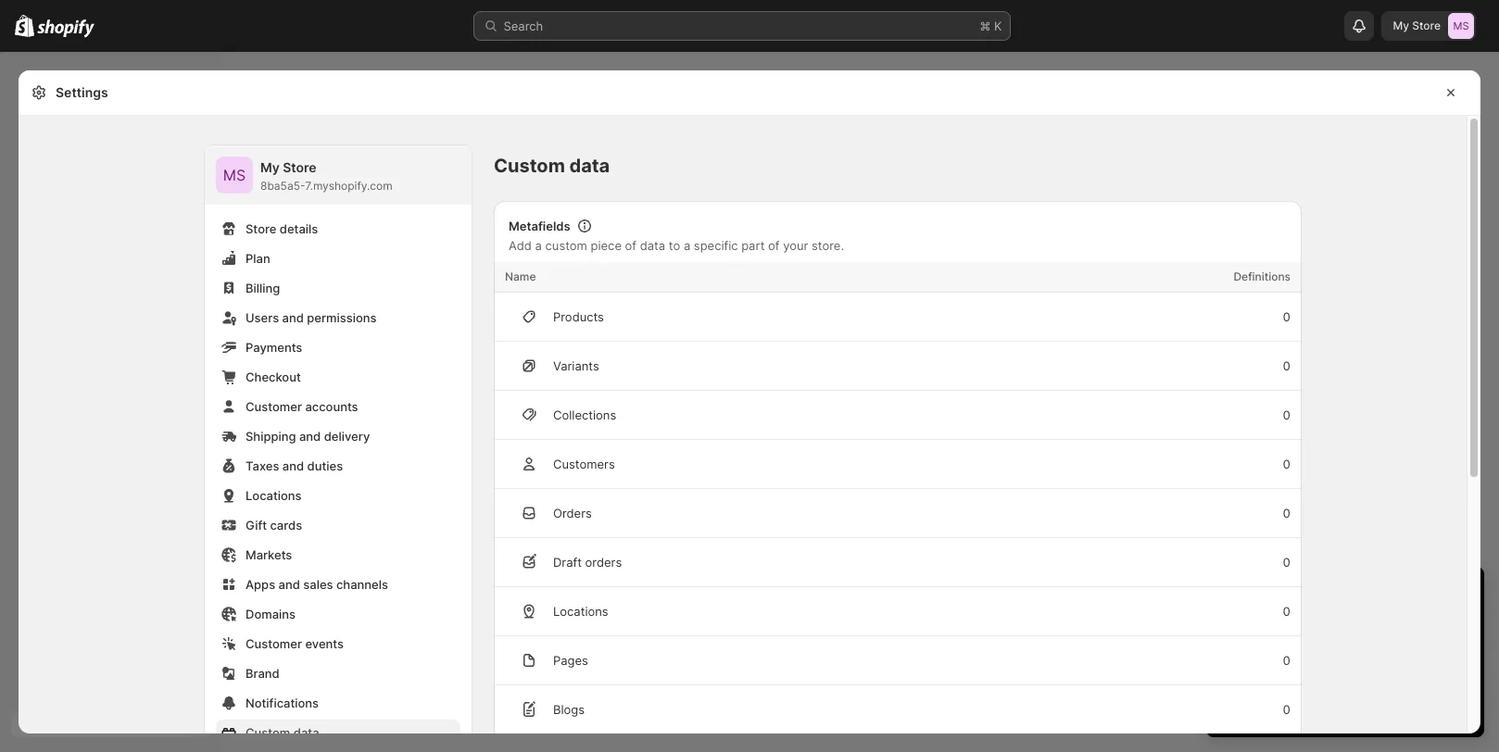 Task type: locate. For each thing, give the bounding box(es) containing it.
0 horizontal spatial my
[[260, 159, 280, 175]]

plan
[[1274, 647, 1299, 662]]

a left plan
[[1264, 647, 1271, 662]]

0 vertical spatial data
[[570, 155, 610, 177]]

custom
[[494, 155, 565, 177], [246, 726, 290, 741]]

0 horizontal spatial to
[[669, 238, 680, 253]]

3 days left in your trial button
[[1207, 567, 1485, 606]]

store up plan
[[246, 222, 277, 236]]

8 0 from the top
[[1283, 653, 1291, 668]]

custom data link
[[216, 720, 461, 746]]

data up the metafields
[[570, 155, 610, 177]]

3 0 from the top
[[1283, 408, 1291, 423]]

specific
[[694, 238, 738, 253]]

taxes
[[246, 459, 279, 474]]

customer down domains at bottom
[[246, 637, 302, 652]]

shopify
[[1388, 647, 1431, 662]]

1 vertical spatial to
[[1302, 647, 1313, 662]]

2 vertical spatial store
[[246, 222, 277, 236]]

1 of from the left
[[625, 238, 637, 253]]

1 vertical spatial trial
[[1254, 617, 1276, 632]]

of right part
[[768, 238, 780, 253]]

taxes and duties
[[246, 459, 343, 474]]

2 customer from the top
[[246, 637, 302, 652]]

0 horizontal spatial a
[[535, 238, 542, 253]]

for down select
[[1225, 665, 1241, 680]]

draft orders
[[553, 555, 622, 570]]

select
[[1225, 647, 1261, 662]]

and right the taxes
[[283, 459, 304, 474]]

to left the specific
[[669, 238, 680, 253]]

store up 8ba5a5- at the top of the page
[[283, 159, 317, 175]]

4 0 from the top
[[1283, 457, 1291, 472]]

a for add
[[535, 238, 542, 253]]

1 horizontal spatial locations
[[553, 604, 609, 619]]

custom data
[[494, 155, 610, 177], [246, 726, 319, 741]]

0 vertical spatial my
[[1393, 19, 1410, 32]]

blogs
[[553, 703, 585, 717]]

extend
[[1317, 647, 1356, 662]]

data down notifications
[[294, 726, 319, 741]]

0 for products
[[1283, 310, 1291, 324]]

your right the in
[[1343, 584, 1382, 606]]

store.
[[812, 238, 844, 253]]

for
[[1225, 665, 1241, 680], [1326, 665, 1341, 680]]

0 horizontal spatial custom
[[246, 726, 290, 741]]

0 vertical spatial store
[[1413, 19, 1441, 32]]

0 horizontal spatial for
[[1225, 665, 1241, 680]]

0 vertical spatial custom data
[[494, 155, 610, 177]]

k
[[994, 19, 1002, 33]]

3 up your
[[1225, 584, 1237, 606]]

apps and sales channels link
[[216, 572, 461, 598]]

duties
[[307, 459, 343, 474]]

1 vertical spatial my
[[260, 159, 280, 175]]

0 horizontal spatial store
[[246, 222, 277, 236]]

and
[[282, 310, 304, 325], [299, 429, 321, 444], [283, 459, 304, 474], [279, 577, 300, 592]]

payments link
[[216, 335, 461, 361]]

left
[[1289, 584, 1318, 606]]

my store image
[[1449, 13, 1475, 39]]

1 vertical spatial customer
[[246, 637, 302, 652]]

checkout
[[246, 370, 301, 385]]

customer
[[246, 399, 302, 414], [246, 637, 302, 652]]

your left first at the bottom of page
[[1345, 665, 1370, 680]]

1 vertical spatial store
[[283, 159, 317, 175]]

0 vertical spatial custom
[[494, 155, 565, 177]]

of
[[625, 238, 637, 253], [768, 238, 780, 253]]

locations up gift cards
[[246, 488, 302, 503]]

locations down "draft orders"
[[553, 604, 609, 619]]

shopify image
[[15, 15, 35, 37]]

months.
[[1410, 665, 1456, 680]]

0 horizontal spatial locations
[[246, 488, 302, 503]]

of right the piece
[[625, 238, 637, 253]]

0 vertical spatial 3
[[1225, 584, 1237, 606]]

1 vertical spatial data
[[640, 238, 666, 253]]

definitions
[[1234, 270, 1291, 284]]

to right plan
[[1302, 647, 1313, 662]]

your inside the settings dialog
[[783, 238, 808, 253]]

1 vertical spatial custom data
[[246, 726, 319, 741]]

0 horizontal spatial 3
[[1225, 584, 1237, 606]]

first
[[1373, 665, 1396, 680]]

a
[[535, 238, 542, 253], [684, 238, 691, 253], [1264, 647, 1271, 662]]

1 vertical spatial locations
[[553, 604, 609, 619]]

customer events link
[[216, 631, 461, 657]]

my left my store image
[[1393, 19, 1410, 32]]

to
[[669, 238, 680, 253], [1302, 647, 1313, 662]]

0 for orders
[[1283, 506, 1291, 521]]

products
[[553, 310, 604, 324]]

customer events
[[246, 637, 344, 652]]

0 vertical spatial locations
[[246, 488, 302, 503]]

part
[[742, 238, 765, 253]]

a right add
[[535, 238, 542, 253]]

1 horizontal spatial to
[[1302, 647, 1313, 662]]

collections
[[553, 408, 616, 423]]

0 for collections
[[1283, 408, 1291, 423]]

users and permissions
[[246, 310, 377, 325]]

1 for from the left
[[1225, 665, 1241, 680]]

notifications
[[246, 696, 319, 711]]

8ba5a5-
[[260, 179, 305, 193]]

custom data inside shop settings menu element
[[246, 726, 319, 741]]

domains link
[[216, 601, 461, 627]]

0 horizontal spatial trial
[[1254, 617, 1276, 632]]

metafields
[[509, 219, 571, 234]]

2 0 from the top
[[1283, 359, 1291, 374]]

customer down checkout
[[246, 399, 302, 414]]

0
[[1283, 310, 1291, 324], [1283, 359, 1291, 374], [1283, 408, 1291, 423], [1283, 457, 1291, 472], [1283, 506, 1291, 521], [1283, 555, 1291, 570], [1283, 604, 1291, 619], [1283, 653, 1291, 668], [1283, 703, 1291, 717]]

trial up shopify
[[1387, 584, 1420, 606]]

9 0 from the top
[[1283, 703, 1291, 717]]

2 vertical spatial trial
[[1435, 647, 1456, 662]]

just
[[1244, 665, 1265, 680]]

my store
[[1393, 19, 1441, 32]]

your
[[783, 238, 808, 253], [1343, 584, 1382, 606], [1359, 647, 1385, 662], [1345, 665, 1370, 680]]

store for my store 8ba5a5-7.myshopify.com
[[283, 159, 317, 175]]

a inside select a plan to extend your shopify trial for just $1/month for your first 3 months.
[[1264, 647, 1271, 662]]

and down customer accounts at the left of the page
[[299, 429, 321, 444]]

a for select
[[1264, 647, 1271, 662]]

customers
[[553, 457, 615, 472]]

custom data up the metafields
[[494, 155, 610, 177]]

0 vertical spatial to
[[669, 238, 680, 253]]

1 vertical spatial custom
[[246, 726, 290, 741]]

custom up the metafields
[[494, 155, 565, 177]]

custom data down notifications
[[246, 726, 319, 741]]

data right the piece
[[640, 238, 666, 253]]

2 horizontal spatial a
[[1264, 647, 1271, 662]]

markets
[[246, 548, 292, 563]]

1 horizontal spatial 3
[[1399, 665, 1407, 680]]

7 0 from the top
[[1283, 604, 1291, 619]]

permissions
[[307, 310, 377, 325]]

your left store.
[[783, 238, 808, 253]]

3 right first at the bottom of page
[[1399, 665, 1407, 680]]

store left my store image
[[1413, 19, 1441, 32]]

custom down notifications
[[246, 726, 290, 741]]

select a plan to extend your shopify trial for just $1/month for your first 3 months.
[[1225, 647, 1456, 680]]

my up 8ba5a5- at the top of the page
[[260, 159, 280, 175]]

trial right your
[[1254, 617, 1276, 632]]

my
[[1393, 19, 1410, 32], [260, 159, 280, 175]]

and right users
[[282, 310, 304, 325]]

a left the specific
[[684, 238, 691, 253]]

1 horizontal spatial store
[[283, 159, 317, 175]]

and right apps at the bottom left of page
[[279, 577, 300, 592]]

trial inside dropdown button
[[1387, 584, 1420, 606]]

for down extend
[[1326, 665, 1341, 680]]

0 for pages
[[1283, 653, 1291, 668]]

1 horizontal spatial trial
[[1387, 584, 1420, 606]]

3 inside select a plan to extend your shopify trial for just $1/month for your first 3 months.
[[1399, 665, 1407, 680]]

gift cards
[[246, 518, 302, 533]]

3 inside dropdown button
[[1225, 584, 1237, 606]]

2 for from the left
[[1326, 665, 1341, 680]]

channels
[[336, 577, 388, 592]]

2 horizontal spatial trial
[[1435, 647, 1456, 662]]

dialog
[[1488, 70, 1500, 747]]

⌘ k
[[980, 19, 1002, 33]]

locations
[[246, 488, 302, 503], [553, 604, 609, 619]]

1 horizontal spatial for
[[1326, 665, 1341, 680]]

1 0 from the top
[[1283, 310, 1291, 324]]

0 vertical spatial customer
[[246, 399, 302, 414]]

1 horizontal spatial of
[[768, 238, 780, 253]]

data
[[570, 155, 610, 177], [640, 238, 666, 253], [294, 726, 319, 741]]

trial up months.
[[1435, 647, 1456, 662]]

1 customer from the top
[[246, 399, 302, 414]]

1 vertical spatial 3
[[1399, 665, 1407, 680]]

my store image
[[216, 157, 253, 194]]

2 horizontal spatial store
[[1413, 19, 1441, 32]]

0 vertical spatial trial
[[1387, 584, 1420, 606]]

5 0 from the top
[[1283, 506, 1291, 521]]

6 0 from the top
[[1283, 555, 1291, 570]]

apps and sales channels
[[246, 577, 388, 592]]

⌘
[[980, 19, 991, 33]]

my inside my store 8ba5a5-7.myshopify.com
[[260, 159, 280, 175]]

1 horizontal spatial my
[[1393, 19, 1410, 32]]

store inside my store 8ba5a5-7.myshopify.com
[[283, 159, 317, 175]]

and for duties
[[283, 459, 304, 474]]

store details
[[246, 222, 318, 236]]

1 horizontal spatial custom
[[494, 155, 565, 177]]

0 horizontal spatial data
[[294, 726, 319, 741]]

2 vertical spatial data
[[294, 726, 319, 741]]

0 horizontal spatial custom data
[[246, 726, 319, 741]]

your up first at the bottom of page
[[1359, 647, 1385, 662]]

trial
[[1387, 584, 1420, 606], [1254, 617, 1276, 632], [1435, 647, 1456, 662]]

0 for blogs
[[1283, 703, 1291, 717]]

details
[[280, 222, 318, 236]]

users
[[246, 310, 279, 325]]

0 horizontal spatial of
[[625, 238, 637, 253]]

on
[[1310, 617, 1325, 632]]



Task type: vqa. For each thing, say whether or not it's contained in the screenshot.
text field
no



Task type: describe. For each thing, give the bounding box(es) containing it.
checkout link
[[216, 364, 461, 390]]

billing link
[[216, 275, 461, 301]]

variants
[[553, 359, 599, 374]]

payments
[[246, 340, 302, 355]]

store for my store
[[1413, 19, 1441, 32]]

shipping and delivery
[[246, 429, 370, 444]]

search
[[504, 19, 543, 33]]

0 for locations
[[1283, 604, 1291, 619]]

$1/month
[[1268, 665, 1322, 680]]

users and permissions link
[[216, 305, 461, 331]]

shipping and delivery link
[[216, 424, 461, 450]]

add a custom piece of data to a specific part of your store.
[[509, 238, 844, 253]]

draft
[[553, 555, 582, 570]]

and for permissions
[[282, 310, 304, 325]]

1 horizontal spatial custom data
[[494, 155, 610, 177]]

1 horizontal spatial data
[[570, 155, 610, 177]]

name
[[505, 270, 536, 284]]

to inside the settings dialog
[[669, 238, 680, 253]]

plan
[[246, 251, 270, 266]]

days
[[1242, 584, 1284, 606]]

sales
[[303, 577, 333, 592]]

taxes and duties link
[[216, 453, 461, 479]]

your inside 3 days left in your trial dropdown button
[[1343, 584, 1382, 606]]

apps
[[246, 577, 275, 592]]

gift cards link
[[216, 513, 461, 538]]

accounts
[[305, 399, 358, 414]]

0 for variants
[[1283, 359, 1291, 374]]

brand link
[[216, 661, 461, 687]]

1 horizontal spatial a
[[684, 238, 691, 253]]

customer accounts
[[246, 399, 358, 414]]

notifications link
[[216, 690, 461, 716]]

your trial ends on
[[1225, 617, 1328, 632]]

cards
[[270, 518, 302, 533]]

billing
[[246, 281, 280, 296]]

your
[[1225, 617, 1251, 632]]

3 days left in your trial element
[[1207, 615, 1485, 738]]

gift
[[246, 518, 267, 533]]

my store 8ba5a5-7.myshopify.com
[[260, 159, 393, 193]]

7.myshopify.com
[[305, 179, 393, 193]]

to inside select a plan to extend your shopify trial for just $1/month for your first 3 months.
[[1302, 647, 1313, 662]]

orders
[[585, 555, 622, 570]]

locations inside shop settings menu element
[[246, 488, 302, 503]]

my for my store 8ba5a5-7.myshopify.com
[[260, 159, 280, 175]]

domains
[[246, 607, 296, 622]]

settings
[[56, 84, 108, 100]]

customer accounts link
[[216, 394, 461, 420]]

add
[[509, 238, 532, 253]]

2 of from the left
[[768, 238, 780, 253]]

ends
[[1279, 617, 1307, 632]]

store details link
[[216, 216, 461, 242]]

ms button
[[216, 157, 253, 194]]

plan link
[[216, 246, 461, 272]]

customer for customer accounts
[[246, 399, 302, 414]]

shopify image
[[37, 19, 95, 38]]

0 for draft orders
[[1283, 555, 1291, 570]]

events
[[305, 637, 344, 652]]

0 for customers
[[1283, 457, 1291, 472]]

settings dialog
[[19, 70, 1481, 753]]

markets link
[[216, 542, 461, 568]]

pages
[[553, 653, 588, 668]]

piece
[[591, 238, 622, 253]]

in
[[1323, 584, 1338, 606]]

shop settings menu element
[[205, 146, 472, 753]]

customer for customer events
[[246, 637, 302, 652]]

custom inside custom data link
[[246, 726, 290, 741]]

3 days left in your trial
[[1225, 584, 1420, 606]]

data inside shop settings menu element
[[294, 726, 319, 741]]

and for delivery
[[299, 429, 321, 444]]

trial inside select a plan to extend your shopify trial for just $1/month for your first 3 months.
[[1435, 647, 1456, 662]]

locations link
[[216, 483, 461, 509]]

and for sales
[[279, 577, 300, 592]]

custom
[[545, 238, 587, 253]]

shipping
[[246, 429, 296, 444]]

my for my store
[[1393, 19, 1410, 32]]

brand
[[246, 666, 280, 681]]

2 horizontal spatial data
[[640, 238, 666, 253]]

delivery
[[324, 429, 370, 444]]

orders
[[553, 506, 592, 521]]



